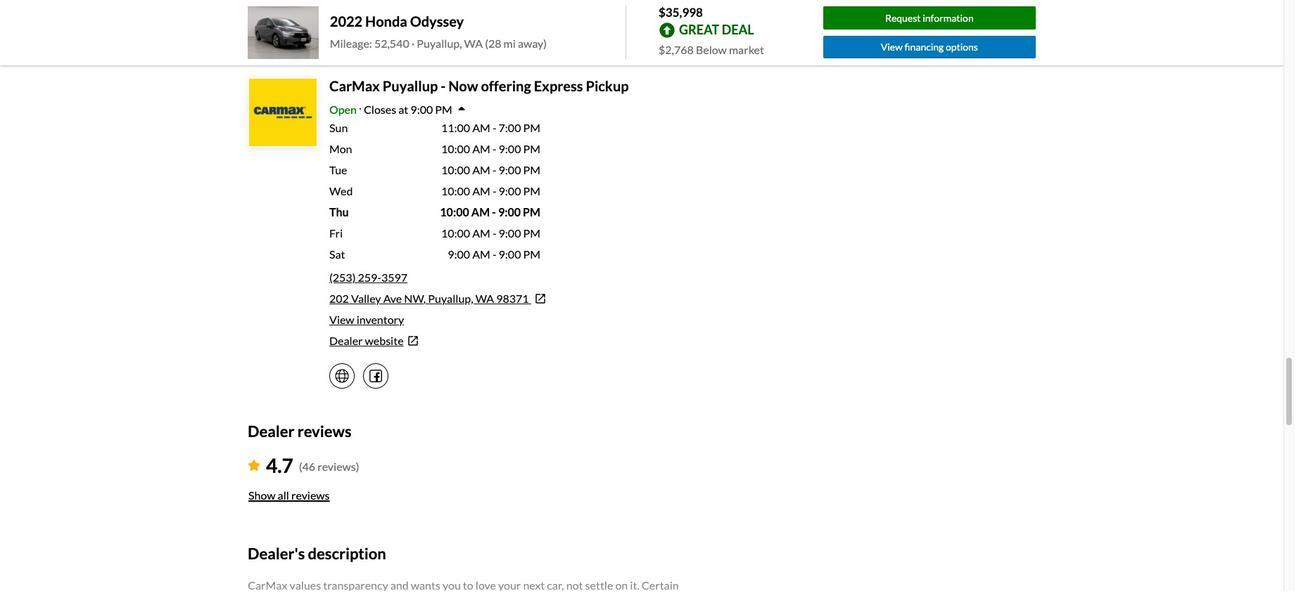 Task type: locate. For each thing, give the bounding box(es) containing it.
10:00 am - 9:00 pm for mon
[[441, 142, 540, 155]]

,
[[423, 292, 426, 305]]

- for fri
[[493, 227, 496, 240]]

dealer
[[248, 41, 294, 60], [329, 334, 363, 348], [248, 422, 294, 441]]

closes
[[364, 103, 396, 116]]

9:00 am - 9:00 pm
[[448, 248, 540, 261]]

9:00 for thu
[[498, 205, 521, 219]]

view inside button
[[881, 41, 903, 53]]

express
[[534, 77, 583, 94]]

- for thu
[[492, 205, 496, 219]]

inventory
[[357, 313, 404, 326]]

away)
[[518, 37, 547, 50]]

dealer for dealer
[[248, 41, 294, 60]]

puyallup, down odyssey
[[417, 37, 462, 50]]

$35,998
[[659, 5, 703, 20]]

202 valley ave nw , puyallup, wa 98371
[[329, 292, 529, 305]]

10:00 am - 9:00 pm for fri
[[441, 227, 540, 240]]

dealer's
[[248, 545, 305, 564]]

1 vertical spatial dealer
[[329, 334, 363, 348]]

(253) 259-3597 link
[[329, 271, 407, 284]]

sat
[[329, 248, 345, 261]]

(28
[[485, 37, 501, 50]]

0 vertical spatial reviews
[[297, 422, 352, 441]]

am for tue
[[472, 163, 490, 177]]

1 vertical spatial wa
[[475, 292, 494, 305]]

10:00 am - 9:00 pm
[[441, 142, 540, 155], [441, 163, 540, 177], [441, 184, 540, 198], [440, 205, 540, 219], [441, 227, 540, 240]]

9:00 for wed
[[499, 184, 521, 198]]

10:00 for tue
[[441, 163, 470, 177]]

0 vertical spatial dealer
[[248, 41, 294, 60]]

1 horizontal spatial view
[[881, 41, 903, 53]]

open
[[329, 103, 357, 116]]

-
[[441, 77, 446, 94], [493, 121, 496, 134], [493, 142, 496, 155], [493, 163, 496, 177], [493, 184, 496, 198], [492, 205, 496, 219], [493, 227, 496, 240], [493, 248, 496, 261]]

wa
[[464, 37, 483, 50], [475, 292, 494, 305]]

below
[[696, 43, 727, 56]]

pm
[[435, 103, 452, 116], [523, 121, 540, 134], [523, 142, 540, 155], [523, 163, 540, 177], [523, 184, 540, 198], [523, 205, 540, 219], [523, 227, 540, 240], [523, 248, 540, 261]]

2 vertical spatial dealer
[[248, 422, 294, 441]]

(253) 259-3597
[[329, 271, 407, 284]]

dealer up "carmax puyallup - now offering express pickup" image
[[248, 41, 294, 60]]

0 vertical spatial view
[[881, 41, 903, 53]]

show all reviews button
[[248, 481, 330, 512]]

dealer down view inventory
[[329, 334, 363, 348]]

0 horizontal spatial view
[[329, 313, 354, 326]]

0 vertical spatial puyallup,
[[417, 37, 462, 50]]

wa inside the 2022 honda odyssey mileage: 52,540 · puyallup, wa (28 mi away)
[[464, 37, 483, 50]]

show
[[248, 489, 276, 503]]

0 vertical spatial wa
[[464, 37, 483, 50]]

- for wed
[[493, 184, 496, 198]]

reviews right all on the left bottom of page
[[291, 489, 330, 503]]

all
[[278, 489, 289, 503]]

view
[[881, 41, 903, 53], [329, 313, 354, 326]]

wa left (28
[[464, 37, 483, 50]]

9:00 for sat
[[499, 248, 521, 261]]

view for view financing options
[[881, 41, 903, 53]]

$2,768
[[659, 43, 694, 56]]

dealer up "4.7"
[[248, 422, 294, 441]]

view inventory
[[329, 313, 404, 326]]

1 vertical spatial puyallup,
[[428, 292, 473, 305]]

am
[[472, 121, 490, 134], [472, 142, 490, 155], [472, 163, 490, 177], [472, 184, 490, 198], [471, 205, 490, 219], [472, 227, 490, 240], [472, 248, 490, 261]]

carmax puyallup - now offering express pickup
[[329, 77, 629, 94]]

pm for wed
[[523, 184, 540, 198]]

request information button
[[823, 6, 1036, 29]]

dealer reviews
[[248, 422, 352, 441]]

options
[[946, 41, 978, 53]]

view down "request"
[[881, 41, 903, 53]]

·
[[411, 37, 415, 50]]

10:00 am - 9:00 pm for thu
[[440, 205, 540, 219]]

1 vertical spatial reviews
[[291, 489, 330, 503]]

9:00
[[411, 103, 433, 116], [499, 142, 521, 155], [499, 163, 521, 177], [499, 184, 521, 198], [498, 205, 521, 219], [499, 227, 521, 240], [448, 248, 470, 261], [499, 248, 521, 261]]

10:00
[[441, 142, 470, 155], [441, 163, 470, 177], [441, 184, 470, 198], [440, 205, 469, 219], [441, 227, 470, 240]]

pm for sun
[[523, 121, 540, 134]]

- for tue
[[493, 163, 496, 177]]

great
[[679, 22, 719, 37]]

reviews inside show all reviews button
[[291, 489, 330, 503]]

fri
[[329, 227, 343, 240]]

4.7
[[266, 454, 293, 478]]

pm for sat
[[523, 248, 540, 261]]

reviews
[[297, 422, 352, 441], [291, 489, 330, 503]]

puyallup, right ","
[[428, 292, 473, 305]]

1 vertical spatial view
[[329, 313, 354, 326]]

am for thu
[[471, 205, 490, 219]]

wa left 98371
[[475, 292, 494, 305]]

reviews up 4.7 (46 reviews)
[[297, 422, 352, 441]]

pm for mon
[[523, 142, 540, 155]]

2022 honda odyssey image
[[248, 6, 319, 59]]

9:00 for fri
[[499, 227, 521, 240]]

- for sun
[[493, 121, 496, 134]]

(46
[[299, 461, 315, 474]]

view down 202
[[329, 313, 354, 326]]

am for sun
[[472, 121, 490, 134]]

puyallup,
[[417, 37, 462, 50], [428, 292, 473, 305]]

open closes at 9:00 pm
[[329, 103, 452, 116]]

star image
[[248, 460, 260, 472]]

10:00 for fri
[[441, 227, 470, 240]]



Task type: vqa. For each thing, say whether or not it's contained in the screenshot.
third / from the left
no



Task type: describe. For each thing, give the bounding box(es) containing it.
mileage:
[[330, 37, 372, 50]]

259-
[[358, 271, 381, 284]]

dealer for dealer website
[[329, 334, 363, 348]]

- for mon
[[493, 142, 496, 155]]

great deal
[[679, 22, 754, 37]]

am for mon
[[472, 142, 490, 155]]

pickup
[[586, 77, 629, 94]]

pm for tue
[[523, 163, 540, 177]]

view for view inventory
[[329, 313, 354, 326]]

mi
[[504, 37, 516, 50]]

- for sat
[[493, 248, 496, 261]]

show all reviews
[[248, 489, 330, 503]]

dealer website link
[[329, 333, 721, 350]]

now
[[448, 77, 478, 94]]

carmax puyallup - now offering express pickup image
[[249, 79, 317, 146]]

dealer website
[[329, 334, 404, 348]]

10:00 am - 9:00 pm for wed
[[441, 184, 540, 198]]

9:00 for tue
[[499, 163, 521, 177]]

9:00 for mon
[[499, 142, 521, 155]]

$2,768 below market
[[659, 43, 764, 56]]

2022
[[330, 13, 363, 30]]

10:00 for wed
[[441, 184, 470, 198]]

2022 honda odyssey mileage: 52,540 · puyallup, wa (28 mi away)
[[330, 13, 547, 50]]

10:00 for mon
[[441, 142, 470, 155]]

11:00
[[441, 121, 470, 134]]

view financing options button
[[823, 36, 1036, 59]]

dealer's description
[[248, 545, 386, 564]]

at
[[398, 103, 408, 116]]

request information
[[885, 12, 974, 24]]

10:00 for thu
[[440, 205, 469, 219]]

information
[[923, 12, 974, 24]]

website
[[365, 334, 404, 348]]

puyallup, inside the 2022 honda odyssey mileage: 52,540 · puyallup, wa (28 mi away)
[[417, 37, 462, 50]]

wed
[[329, 184, 353, 198]]

pm for fri
[[523, 227, 540, 240]]

caret down image
[[458, 104, 465, 115]]

52,540
[[374, 37, 409, 50]]

10:00 am - 9:00 pm for tue
[[441, 163, 540, 177]]

request
[[885, 12, 921, 24]]

odyssey
[[410, 13, 464, 30]]

carmax
[[329, 77, 380, 94]]

description
[[308, 545, 386, 564]]

valley
[[351, 292, 381, 305]]

deal
[[722, 22, 754, 37]]

carmax puyallup - now offering express pickup link
[[329, 77, 629, 94]]

4.7 (46 reviews)
[[266, 454, 359, 478]]

view financing options
[[881, 41, 978, 53]]

(253)
[[329, 271, 356, 284]]

tue
[[329, 163, 347, 177]]

am for fri
[[472, 227, 490, 240]]

am for wed
[[472, 184, 490, 198]]

nw
[[404, 292, 423, 305]]

dealer for dealer reviews
[[248, 422, 294, 441]]

thu
[[329, 205, 349, 219]]

reviews)
[[318, 461, 359, 474]]

pm for thu
[[523, 205, 540, 219]]

financing
[[905, 41, 944, 53]]

am for sat
[[472, 248, 490, 261]]

sun
[[329, 121, 348, 134]]

market
[[729, 43, 764, 56]]

view inventory link
[[329, 313, 404, 326]]

puyallup
[[383, 77, 438, 94]]

honda
[[365, 13, 407, 30]]

mon
[[329, 142, 352, 155]]

98371
[[496, 292, 529, 305]]

7:00
[[499, 121, 521, 134]]

3597
[[381, 271, 407, 284]]

offering
[[481, 77, 531, 94]]

11:00 am - 7:00 pm
[[441, 121, 540, 134]]

202
[[329, 292, 349, 305]]

ave
[[383, 292, 402, 305]]



